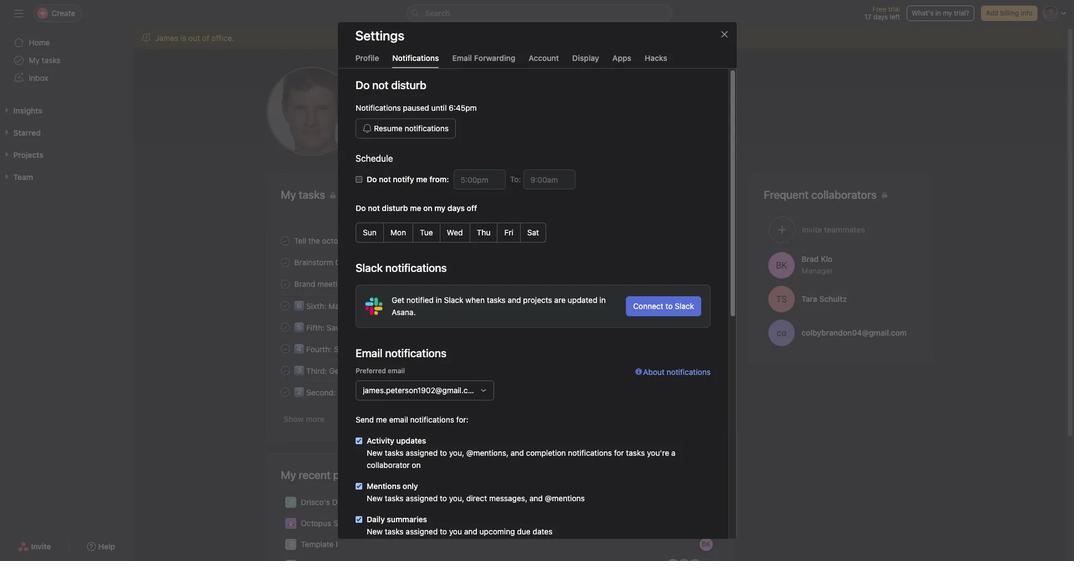 Task type: describe. For each thing, give the bounding box(es) containing it.
to inside the connect to slack link
[[666, 302, 673, 311]]

octopus specimen link
[[268, 513, 732, 534]]

councilor
[[474, 108, 508, 117]]

what's
[[912, 9, 934, 17]]

edit profile button
[[376, 127, 429, 147]]

summaries
[[387, 515, 427, 524]]

find
[[338, 388, 353, 397]]

incoming
[[386, 345, 419, 354]]

add for add about me
[[678, 108, 693, 117]]

about notifications
[[643, 368, 711, 377]]

activity
[[367, 436, 394, 446]]

0 horizontal spatial on
[[352, 345, 361, 354]]

show more
[[284, 415, 325, 424]]

flavors
[[390, 258, 414, 267]]

octopus
[[322, 236, 351, 246]]

0 vertical spatial with
[[349, 279, 364, 289]]

connect
[[633, 302, 664, 311]]

specimen
[[334, 519, 369, 528]]

due
[[517, 527, 531, 537]]

completed image for tell
[[279, 234, 292, 248]]

2️⃣ second: find the layout that's right for you
[[294, 388, 459, 397]]

completed checkbox for brand
[[279, 277, 292, 291]]

0 horizontal spatial for
[[434, 388, 444, 397]]

brewer
[[423, 108, 448, 117]]

updates
[[396, 436, 426, 446]]

not disturb
[[372, 79, 426, 91]]

completed image for 4️⃣
[[279, 342, 292, 356]]

oct for 5️⃣ fifth: save time by collaborating in asana
[[697, 323, 709, 332]]

right
[[415, 388, 432, 397]]

1 vertical spatial with
[[382, 366, 397, 376]]

schedule
[[356, 154, 393, 164]]

completed checkbox for 5️⃣
[[279, 321, 292, 334]]

1 vertical spatial my
[[435, 203, 446, 213]]

sat
[[527, 228, 539, 237]]

daily summaries new tasks assigned to you and upcoming due dates
[[367, 515, 553, 537]]

Do not notify me from: checkbox
[[356, 176, 362, 183]]

oct 30 for sections
[[697, 366, 719, 375]]

0 horizontal spatial of
[[202, 33, 210, 43]]

my for my tasks
[[29, 55, 40, 65]]

notifications inside activity updates new tasks assigned to you, @mentions, and completion notifications for tasks you're a collaborator on
[[568, 448, 612, 458]]

hacks
[[645, 53, 668, 63]]

get inside get notified in slack when tasks and projects are updated in asana.
[[392, 295, 404, 305]]

and inside mentions only new tasks assigned to you, direct messages, and @mentions
[[530, 494, 543, 503]]

assigned for updates
[[406, 448, 438, 458]]

drisco's drinks inside drisco's drinks link
[[643, 280, 690, 288]]

1 vertical spatial email
[[389, 415, 408, 425]]

james for james is out of office.
[[155, 33, 179, 43]]

notifications for notifications paused until 6:45pm
[[356, 103, 401, 113]]

california
[[336, 258, 369, 267]]

2️⃣
[[294, 388, 304, 397]]

the for second:
[[355, 388, 367, 397]]

rocket image
[[288, 521, 294, 527]]

meeting
[[318, 279, 347, 289]]

completed checkbox for brainstorm
[[279, 256, 292, 269]]

in right notified
[[436, 295, 442, 305]]

my tasks link
[[7, 52, 126, 69]]

preferred
[[356, 367, 386, 375]]

connect to slack
[[633, 302, 694, 311]]

tasks inside get notified in slack when tasks and projects are updated in asana.
[[487, 295, 506, 305]]

apps
[[613, 53, 632, 63]]

0 vertical spatial the
[[309, 236, 320, 246]]

do for do not disturb me on my days off
[[356, 203, 366, 213]]

days
[[874, 13, 889, 21]]

5️⃣
[[294, 323, 304, 333]]

notifications inside button
[[405, 124, 449, 133]]

manager
[[802, 266, 834, 275]]

email
[[453, 53, 472, 63]]

fifth:
[[306, 323, 325, 333]]

to for mentions only new tasks assigned to you, direct messages, and @mentions
[[440, 494, 447, 503]]

1 vertical spatial get
[[329, 366, 342, 376]]

account
[[529, 53, 559, 63]]

about notifications link
[[636, 366, 711, 414]]

account button
[[529, 53, 559, 68]]

preferred email
[[356, 367, 405, 375]]

do for do not disturb
[[356, 79, 370, 91]]

4️⃣ fourth: stay on top of incoming work
[[294, 345, 438, 354]]

that's
[[393, 388, 413, 397]]

close image
[[720, 30, 729, 39]]

do not disturb me on my days off
[[356, 203, 477, 213]]

upcoming
[[480, 527, 515, 537]]

tue
[[420, 228, 433, 237]]

messages,
[[489, 494, 527, 503]]

my recent projects
[[281, 469, 374, 482]]

27
[[711, 280, 719, 288]]

time
[[346, 323, 362, 333]]

@mentions
[[545, 494, 585, 503]]

a
[[672, 448, 676, 458]]

office.
[[212, 33, 234, 43]]

1 oct 30 button from the top
[[697, 302, 719, 310]]

show
[[284, 415, 304, 424]]

new for new tasks assigned to you, @mentions, and completion notifications for tasks you're a collaborator on
[[367, 448, 383, 458]]

collaborator
[[367, 461, 410, 470]]

sixth:
[[306, 302, 327, 311]]

notifications paused until 6:45pm
[[356, 103, 477, 113]]

my inside what's in my trial? button
[[944, 9, 953, 17]]

0 horizontal spatial work
[[350, 302, 367, 311]]

frequent collaborators
[[764, 188, 877, 201]]

assigned for only
[[406, 494, 438, 503]]

notifications button
[[393, 53, 439, 68]]

tasks up collaborator
[[385, 448, 404, 458]]

tasks left you're
[[626, 448, 645, 458]]

30 for collaborating
[[711, 323, 719, 332]]

notified
[[407, 295, 434, 305]]

james for james
[[376, 76, 426, 97]]

completed image for 3️⃣
[[279, 364, 292, 377]]

tasks inside 'global' element
[[42, 55, 61, 65]]

settings
[[356, 28, 405, 43]]

me inside button
[[718, 108, 729, 117]]

notifications right "about"
[[667, 368, 711, 377]]

–
[[705, 280, 709, 288]]

hide sidebar image
[[14, 9, 23, 18]]

0 horizontal spatial drisco's drinks
[[301, 498, 355, 507]]

fourth:
[[306, 345, 332, 354]]

1 horizontal spatial drisco's
[[643, 280, 668, 288]]

completed image for 6️⃣
[[279, 299, 292, 312]]

can
[[457, 108, 472, 117]]

0 vertical spatial email
[[388, 367, 405, 375]]

cola
[[372, 258, 388, 267]]

beverage
[[387, 108, 421, 117]]

notifications for notifications
[[393, 53, 439, 63]]

brainstorm california cola flavors
[[294, 258, 414, 267]]

love
[[369, 236, 383, 246]]

for:
[[456, 415, 468, 425]]

search button
[[407, 4, 673, 22]]

@mentions,
[[466, 448, 509, 458]]

to:
[[510, 175, 521, 184]]

left
[[890, 13, 901, 21]]

brainstorm
[[294, 258, 333, 267]]

completed checkbox for 6️⃣
[[279, 299, 292, 312]]

fri
[[504, 228, 514, 237]]

invite
[[31, 542, 51, 552]]

completed image for 5️⃣
[[279, 321, 292, 334]]

stay
[[334, 345, 350, 354]]

display button
[[573, 53, 600, 68]]

brad klo manager
[[802, 254, 834, 275]]

global element
[[0, 27, 133, 94]]



Task type: locate. For each thing, give the bounding box(es) containing it.
3 30 from the top
[[711, 366, 719, 375]]

0 vertical spatial get
[[392, 295, 404, 305]]

completed checkbox left 5️⃣
[[279, 321, 292, 334]]

brand meeting with the marketing team
[[294, 279, 435, 289]]

completed image left tell
[[279, 234, 292, 248]]

email up the updates
[[389, 415, 408, 425]]

new
[[367, 448, 383, 458], [367, 494, 383, 503], [367, 527, 383, 537]]

2 horizontal spatial me
[[718, 108, 729, 117]]

1 vertical spatial oct 30 button
[[697, 323, 719, 332]]

None text field
[[453, 170, 506, 190]]

0 vertical spatial 30
[[711, 302, 719, 310]]

brad klo
[[802, 254, 833, 264]]

for right right
[[434, 388, 444, 397]]

edit profile
[[383, 132, 422, 142]]

completed checkbox for 4️⃣
[[279, 342, 292, 356]]

drinks
[[670, 280, 690, 288], [332, 498, 355, 507]]

0 vertical spatial add
[[987, 9, 999, 17]]

tara schultz
[[802, 294, 847, 304]]

notifications down brewer
[[405, 124, 449, 133]]

get
[[392, 295, 404, 305], [329, 366, 342, 376]]

on left top
[[352, 345, 361, 354]]

0 vertical spatial assigned
[[406, 448, 438, 458]]

slack inside get notified in slack when tasks and projects are updated in asana.
[[444, 295, 463, 305]]

completed image left the brainstorm
[[279, 256, 292, 269]]

0 horizontal spatial my
[[435, 203, 446, 213]]

trial
[[889, 5, 901, 13]]

3 completed checkbox from the top
[[279, 321, 292, 334]]

1 vertical spatial work
[[421, 345, 438, 354]]

days off
[[448, 203, 477, 213]]

oct 30 button for collaborating
[[697, 323, 719, 332]]

completed checkbox left tell
[[279, 234, 292, 248]]

my up "inbox"
[[29, 55, 40, 65]]

the
[[309, 236, 320, 246], [366, 279, 377, 289], [355, 388, 367, 397]]

0 vertical spatial for
[[434, 388, 444, 397]]

1 completed image from the top
[[279, 256, 292, 269]]

you, left the "direct"
[[449, 494, 464, 503]]

add for add billing info
[[987, 9, 999, 17]]

0 horizontal spatial slack
[[444, 295, 463, 305]]

completed image left 3️⃣ on the bottom of the page
[[279, 364, 292, 377]]

oct 30 for collaborating
[[697, 323, 719, 332]]

1 you, from the top
[[449, 448, 464, 458]]

private
[[368, 498, 393, 507]]

with
[[349, 279, 364, 289], [382, 366, 397, 376]]

when
[[466, 295, 485, 305]]

me right 'disturb'
[[410, 203, 421, 213]]

completed checkbox for 2️⃣
[[279, 386, 292, 399]]

Completed checkbox
[[279, 277, 292, 291], [279, 299, 292, 312], [279, 342, 292, 356], [279, 364, 292, 377]]

None text field
[[523, 170, 575, 190]]

tasks
[[42, 55, 61, 65], [487, 295, 506, 305], [385, 448, 404, 458], [626, 448, 645, 458], [385, 494, 404, 503], [385, 527, 404, 537]]

tasks inside mentions only new tasks assigned to you, direct messages, and @mentions
[[385, 494, 404, 503]]

to inside mentions only new tasks assigned to you, direct messages, and @mentions
[[440, 494, 447, 503]]

and right messages,
[[530, 494, 543, 503]]

0 horizontal spatial get
[[329, 366, 342, 376]]

notifications
[[405, 124, 449, 133], [667, 368, 711, 377], [410, 415, 454, 425], [568, 448, 612, 458]]

co
[[777, 328, 787, 338]]

3️⃣
[[294, 366, 304, 376]]

None checkbox
[[356, 438, 362, 445]]

template
[[301, 540, 334, 549]]

slack down oct 25 – 27
[[675, 302, 694, 311]]

2 new from the top
[[367, 494, 383, 503]]

4 completed image from the top
[[279, 386, 292, 399]]

0 vertical spatial drisco's
[[643, 280, 668, 288]]

to for activity updates new tasks assigned to you, @mentions, and completion notifications for tasks you're a collaborator on
[[440, 448, 447, 458]]

2 vertical spatial new
[[367, 527, 383, 537]]

completed checkbox left 6️⃣ in the left bottom of the page
[[279, 299, 292, 312]]

do not disturb
[[356, 79, 426, 91]]

add left 'billing'
[[987, 9, 999, 17]]

and left projects at bottom
[[508, 295, 521, 305]]

i
[[336, 540, 338, 549]]

on
[[423, 203, 432, 213], [352, 345, 361, 354], [412, 461, 421, 470]]

you, for direct
[[449, 494, 464, 503]]

oct for 6️⃣ sixth: make work manageable
[[697, 302, 709, 310]]

completed image
[[279, 234, 292, 248], [279, 277, 292, 291], [279, 321, 292, 334], [279, 386, 292, 399]]

tell
[[294, 236, 307, 246]]

completed image left 5️⃣
[[279, 321, 292, 334]]

1 vertical spatial list image
[[288, 542, 294, 548]]

show more button
[[281, 410, 328, 430]]

in right what's at the right top of page
[[936, 9, 942, 17]]

1 vertical spatial drisco's drinks
[[301, 498, 355, 507]]

0 vertical spatial me
[[718, 108, 729, 117]]

you're
[[647, 448, 669, 458]]

and inside get notified in slack when tasks and projects are updated in asana.
[[508, 295, 521, 305]]

do not notify me from:
[[367, 175, 449, 184]]

you, left @mentions,
[[449, 448, 464, 458]]

1 vertical spatial drinks
[[332, 498, 355, 507]]

profile button
[[356, 53, 379, 68]]

new down mentions
[[367, 494, 383, 503]]

2 vertical spatial assigned
[[406, 527, 438, 537]]

do right "do not notify me from:" option
[[367, 175, 377, 184]]

completed checkbox for tell
[[279, 234, 292, 248]]

ts
[[777, 294, 788, 304]]

what's in my trial?
[[912, 9, 970, 17]]

for left you're
[[614, 448, 624, 458]]

for inside activity updates new tasks assigned to you, @mentions, and completion notifications for tasks you're a collaborator on
[[614, 448, 624, 458]]

get notified in slack when tasks and projects are updated in asana.
[[392, 295, 606, 317]]

the right tell
[[309, 236, 320, 246]]

resume notifications button
[[356, 119, 456, 139]]

1 horizontal spatial me
[[410, 203, 421, 213]]

completed image left 4️⃣
[[279, 342, 292, 356]]

2 horizontal spatial on
[[423, 203, 432, 213]]

3 oct 30 from the top
[[697, 366, 719, 375]]

with down email notifications
[[382, 366, 397, 376]]

1 vertical spatial do
[[367, 175, 377, 184]]

completed checkbox left 3️⃣ on the bottom of the page
[[279, 364, 292, 377]]

1 vertical spatial on
[[352, 345, 361, 354]]

1 vertical spatial james
[[376, 76, 426, 97]]

you left love
[[354, 236, 366, 246]]

to left @mentions,
[[440, 448, 447, 458]]

3 oct 30 button from the top
[[697, 366, 719, 375]]

0 vertical spatial not
[[379, 175, 391, 184]]

3️⃣ third: get organized with sections
[[294, 366, 429, 376]]

recent projects
[[299, 469, 374, 482]]

daily
[[367, 515, 385, 524]]

1 vertical spatial my
[[281, 469, 296, 482]]

info
[[1022, 9, 1033, 17]]

1 vertical spatial of
[[377, 345, 384, 354]]

completed checkbox left the brainstorm
[[279, 256, 292, 269]]

17
[[865, 13, 872, 21]]

3 new from the top
[[367, 527, 383, 537]]

to up daily summaries new tasks assigned to you and upcoming due dates
[[440, 494, 447, 503]]

2 you, from the top
[[449, 494, 464, 503]]

6:45pm
[[449, 103, 477, 113]]

you, for @mentions,
[[449, 448, 464, 458]]

tasks down summaries
[[385, 527, 404, 537]]

2 vertical spatial me
[[376, 415, 387, 425]]

2 vertical spatial oct 30 button
[[697, 366, 719, 375]]

0 vertical spatial work
[[350, 302, 367, 311]]

1 vertical spatial bk
[[702, 540, 711, 549]]

list image
[[288, 499, 294, 506], [288, 542, 294, 548]]

1 vertical spatial drisco's
[[301, 498, 330, 507]]

notifications right completion
[[568, 448, 612, 458]]

slack icon image
[[365, 298, 383, 315]]

0 horizontal spatial drisco's
[[301, 498, 330, 507]]

3 completed checkbox from the top
[[279, 342, 292, 356]]

1 vertical spatial you
[[446, 388, 459, 397]]

1 horizontal spatial of
[[377, 345, 384, 354]]

2 completed image from the top
[[279, 277, 292, 291]]

2 30 from the top
[[711, 323, 719, 332]]

assigned inside daily summaries new tasks assigned to you and upcoming due dates
[[406, 527, 438, 537]]

0 horizontal spatial me
[[376, 415, 387, 425]]

0 vertical spatial drinks
[[670, 280, 690, 288]]

to for daily summaries new tasks assigned to you and upcoming due dates
[[440, 527, 447, 537]]

on up tue
[[423, 203, 432, 213]]

1 horizontal spatial bk
[[777, 260, 788, 270]]

profile
[[399, 132, 422, 142]]

wed
[[447, 228, 463, 237]]

the for meeting
[[366, 279, 377, 289]]

1 vertical spatial me
[[410, 203, 421, 213]]

0 vertical spatial of
[[202, 33, 210, 43]]

inbox
[[29, 73, 48, 83]]

to down mentions only new tasks assigned to you, direct messages, and @mentions at the bottom of the page
[[440, 527, 447, 537]]

tasks down 'home'
[[42, 55, 61, 65]]

on inside activity updates new tasks assigned to you, @mentions, and completion notifications for tasks you're a collaborator on
[[412, 461, 421, 470]]

1 vertical spatial for
[[614, 448, 624, 458]]

me right the send
[[376, 415, 387, 425]]

2 vertical spatial oct 30
[[697, 366, 719, 375]]

on up only at left bottom
[[412, 461, 421, 470]]

tasks down mentions
[[385, 494, 404, 503]]

asana
[[432, 323, 454, 333]]

tell the octopus you love them
[[294, 236, 403, 246]]

assigned down the updates
[[406, 448, 438, 458]]

collaborating
[[375, 323, 421, 333]]

0 vertical spatial do
[[356, 79, 370, 91]]

assigned inside mentions only new tasks assigned to you, direct messages, and @mentions
[[406, 494, 438, 503]]

1 completed checkbox from the top
[[279, 234, 292, 248]]

1 vertical spatial notifications
[[356, 103, 401, 113]]

send me email notifications for:
[[356, 415, 468, 425]]

home link
[[7, 34, 126, 52]]

completed image left 6️⃣ in the left bottom of the page
[[279, 299, 292, 312]]

email forwarding button
[[453, 53, 516, 68]]

assigned down only at left bottom
[[406, 494, 438, 503]]

not for notify
[[379, 175, 391, 184]]

and inside daily summaries new tasks assigned to you and upcoming due dates
[[464, 527, 478, 537]]

tasks right the when
[[487, 295, 506, 305]]

new inside activity updates new tasks assigned to you, @mentions, and completion notifications for tasks you're a collaborator on
[[367, 448, 383, 458]]

1 horizontal spatial add
[[987, 9, 999, 17]]

0 vertical spatial on
[[423, 203, 432, 213]]

about
[[643, 368, 665, 377]]

them
[[385, 236, 403, 246]]

0 vertical spatial bk
[[777, 260, 788, 270]]

completed image for brainstorm
[[279, 256, 292, 269]]

not left notify
[[379, 175, 391, 184]]

1 horizontal spatial drinks
[[670, 280, 690, 288]]

you left the upcoming
[[449, 527, 462, 537]]

2 vertical spatial on
[[412, 461, 421, 470]]

1 horizontal spatial on
[[412, 461, 421, 470]]

drinks up "specimen"
[[332, 498, 355, 507]]

0 vertical spatial notifications
[[393, 53, 439, 63]]

1 vertical spatial you,
[[449, 494, 464, 503]]

notifications up "resume"
[[356, 103, 401, 113]]

not left 'disturb'
[[368, 203, 380, 213]]

1 assigned from the top
[[406, 448, 438, 458]]

drisco's drinks link
[[638, 279, 690, 290]]

the up slack icon
[[366, 279, 377, 289]]

james left is
[[155, 33, 179, 43]]

1 horizontal spatial slack
[[675, 302, 694, 311]]

drisco's up the connect
[[643, 280, 668, 288]]

0 horizontal spatial drinks
[[332, 498, 355, 507]]

work right make
[[350, 302, 367, 311]]

apps button
[[613, 53, 632, 68]]

you, inside mentions only new tasks assigned to you, direct messages, and @mentions
[[449, 494, 464, 503]]

2 completed checkbox from the top
[[279, 299, 292, 312]]

only
[[403, 482, 418, 491]]

in right updated
[[600, 295, 606, 305]]

4️⃣
[[294, 345, 304, 354]]

for
[[434, 388, 444, 397], [614, 448, 624, 458]]

add left about
[[678, 108, 693, 117]]

1 horizontal spatial james
[[376, 76, 426, 97]]

oct 30 button
[[697, 302, 719, 310], [697, 323, 719, 332], [697, 366, 719, 375]]

2 assigned from the top
[[406, 494, 438, 503]]

drinks left 25
[[670, 280, 690, 288]]

you right right
[[446, 388, 459, 397]]

1 vertical spatial assigned
[[406, 494, 438, 503]]

not for disturb
[[368, 203, 380, 213]]

completed image for 2️⃣
[[279, 386, 292, 399]]

4 completed checkbox from the top
[[279, 386, 292, 399]]

work down asana
[[421, 345, 438, 354]]

completion
[[526, 448, 566, 458]]

1 horizontal spatial my
[[944, 9, 953, 17]]

me right about
[[718, 108, 729, 117]]

3 completed image from the top
[[279, 321, 292, 334]]

0 vertical spatial james
[[155, 33, 179, 43]]

1 horizontal spatial my
[[281, 469, 296, 482]]

new for new tasks assigned to you and upcoming due dates
[[367, 527, 383, 537]]

0 vertical spatial you,
[[449, 448, 464, 458]]

0 vertical spatial oct 30 button
[[697, 302, 719, 310]]

drisco's drinks up connect to slack
[[643, 280, 690, 288]]

ja button
[[267, 67, 356, 156]]

to inside daily summaries new tasks assigned to you and upcoming due dates
[[440, 527, 447, 537]]

1 completed image from the top
[[279, 234, 292, 248]]

1 vertical spatial oct 30
[[697, 323, 719, 332]]

marketing
[[380, 279, 415, 289]]

my left trial?
[[944, 9, 953, 17]]

1 oct 30 from the top
[[697, 302, 719, 310]]

0 vertical spatial new
[[367, 448, 383, 458]]

0 vertical spatial list image
[[288, 499, 294, 506]]

1 horizontal spatial work
[[421, 345, 438, 354]]

my left recent projects
[[281, 469, 296, 482]]

None checkbox
[[356, 483, 362, 490], [356, 517, 362, 523], [356, 483, 362, 490], [356, 517, 362, 523]]

0 horizontal spatial james
[[155, 33, 179, 43]]

ja
[[296, 93, 327, 130]]

sections
[[399, 366, 429, 376]]

2 vertical spatial the
[[355, 388, 367, 397]]

drisco's
[[643, 280, 668, 288], [301, 498, 330, 507]]

1 vertical spatial not
[[368, 203, 380, 213]]

and left completion
[[511, 448, 524, 458]]

3 assigned from the top
[[406, 527, 438, 537]]

layout
[[369, 388, 391, 397]]

completed image left 2️⃣
[[279, 386, 292, 399]]

completed image for brand
[[279, 277, 292, 291]]

6️⃣ sixth: make work manageable
[[294, 302, 413, 311]]

drisco's up octopus
[[301, 498, 330, 507]]

2 vertical spatial do
[[356, 203, 366, 213]]

you
[[354, 236, 366, 246], [446, 388, 459, 397], [449, 527, 462, 537]]

2 oct 30 from the top
[[697, 323, 719, 332]]

2 vertical spatial 30
[[711, 366, 719, 375]]

do down profile button
[[356, 79, 370, 91]]

0 horizontal spatial add
[[678, 108, 693, 117]]

0 horizontal spatial bk
[[702, 540, 711, 549]]

new for new tasks assigned to you, direct messages, and @mentions
[[367, 494, 383, 503]]

and left the upcoming
[[464, 527, 478, 537]]

4 completed image from the top
[[279, 364, 292, 377]]

you, inside activity updates new tasks assigned to you, @mentions, and completion notifications for tasks you're a collaborator on
[[449, 448, 464, 458]]

4 completed checkbox from the top
[[279, 364, 292, 377]]

completed checkbox left brand
[[279, 277, 292, 291]]

until
[[431, 103, 447, 113]]

list image down rocket icon
[[288, 542, 294, 548]]

paused
[[403, 103, 429, 113]]

0 horizontal spatial my
[[29, 55, 40, 65]]

my inside 'global' element
[[29, 55, 40, 65]]

and inside activity updates new tasks assigned to you, @mentions, and completion notifications for tasks you're a collaborator on
[[511, 448, 524, 458]]

colbybrandon04@gmail.com
[[802, 328, 908, 337]]

with down brainstorm california cola flavors
[[349, 279, 364, 289]]

new inside mentions only new tasks assigned to you, direct messages, and @mentions
[[367, 494, 383, 503]]

completed image left brand
[[279, 277, 292, 291]]

1 vertical spatial new
[[367, 494, 383, 503]]

1 new from the top
[[367, 448, 383, 458]]

octopus
[[301, 519, 332, 528]]

new inside daily summaries new tasks assigned to you and upcoming due dates
[[367, 527, 383, 537]]

drisco's drinks
[[643, 280, 690, 288], [301, 498, 355, 507]]

oct
[[682, 280, 694, 288], [697, 302, 709, 310], [697, 323, 709, 332], [697, 366, 709, 375]]

slack left the when
[[444, 295, 463, 305]]

30 for sections
[[711, 366, 719, 375]]

add billing info
[[987, 9, 1033, 17]]

my for my recent projects
[[281, 469, 296, 482]]

out
[[189, 33, 200, 43]]

oct for 3️⃣ third: get organized with sections
[[697, 366, 709, 375]]

completed checkbox left 4️⃣
[[279, 342, 292, 356]]

1 30 from the top
[[711, 302, 719, 310]]

email down email notifications
[[388, 367, 405, 375]]

completed checkbox for 3️⃣
[[279, 364, 292, 377]]

do for do not notify me from:
[[367, 175, 377, 184]]

james up beverage
[[376, 76, 426, 97]]

0 vertical spatial drisco's drinks
[[643, 280, 690, 288]]

1 horizontal spatial drisco's drinks
[[643, 280, 690, 288]]

2 list image from the top
[[288, 542, 294, 548]]

you inside daily summaries new tasks assigned to you and upcoming due dates
[[449, 527, 462, 537]]

2 vertical spatial you
[[449, 527, 462, 537]]

2 completed image from the top
[[279, 299, 292, 312]]

updated
[[568, 295, 598, 305]]

1 horizontal spatial get
[[392, 295, 404, 305]]

0 vertical spatial you
[[354, 236, 366, 246]]

in inside button
[[936, 9, 942, 17]]

3 completed image from the top
[[279, 342, 292, 356]]

list image up rocket icon
[[288, 499, 294, 506]]

tasks inside daily summaries new tasks assigned to you and upcoming due dates
[[385, 527, 404, 537]]

completed image
[[279, 256, 292, 269], [279, 299, 292, 312], [279, 342, 292, 356], [279, 364, 292, 377]]

oct 30
[[697, 302, 719, 310], [697, 323, 719, 332], [697, 366, 719, 375]]

assigned for summaries
[[406, 527, 438, 537]]

notifications down right
[[410, 415, 454, 425]]

the right find
[[355, 388, 367, 397]]

assigned down summaries
[[406, 527, 438, 537]]

0 vertical spatial my
[[944, 9, 953, 17]]

new down activity
[[367, 448, 383, 458]]

1 vertical spatial add
[[678, 108, 693, 117]]

oct 30 button for sections
[[697, 366, 719, 375]]

to inside activity updates new tasks assigned to you, @mentions, and completion notifications for tasks you're a collaborator on
[[440, 448, 447, 458]]

1 vertical spatial the
[[366, 279, 377, 289]]

do up sun
[[356, 203, 366, 213]]

1 horizontal spatial for
[[614, 448, 624, 458]]

in left asana
[[423, 323, 430, 333]]

get up the asana.
[[392, 295, 404, 305]]

search list box
[[407, 4, 673, 22]]

2 completed checkbox from the top
[[279, 256, 292, 269]]

0 vertical spatial oct 30
[[697, 302, 719, 310]]

1 list image from the top
[[288, 499, 294, 506]]

new down daily
[[367, 527, 383, 537]]

1 vertical spatial 30
[[711, 323, 719, 332]]

1 completed checkbox from the top
[[279, 277, 292, 291]]

2 oct 30 button from the top
[[697, 323, 719, 332]]

profile
[[356, 53, 379, 63]]

me
[[718, 108, 729, 117], [410, 203, 421, 213], [376, 415, 387, 425]]

add about me
[[678, 108, 729, 117]]

mentions
[[367, 482, 401, 491]]

billing
[[1001, 9, 1020, 17]]

my left days off
[[435, 203, 446, 213]]

completed checkbox left 2️⃣
[[279, 386, 292, 399]]

1 horizontal spatial with
[[382, 366, 397, 376]]

0 vertical spatial my
[[29, 55, 40, 65]]

of right top
[[377, 345, 384, 354]]

to right the connect
[[666, 302, 673, 311]]

assigned inside activity updates new tasks assigned to you, @mentions, and completion notifications for tasks you're a collaborator on
[[406, 448, 438, 458]]

mentions only new tasks assigned to you, direct messages, and @mentions
[[367, 482, 585, 503]]

0 horizontal spatial with
[[349, 279, 364, 289]]

drisco's drinks up octopus specimen
[[301, 498, 355, 507]]

of right out
[[202, 33, 210, 43]]

Completed checkbox
[[279, 234, 292, 248], [279, 256, 292, 269], [279, 321, 292, 334], [279, 386, 292, 399]]

get right third:
[[329, 366, 342, 376]]

notifications up the not disturb
[[393, 53, 439, 63]]



Task type: vqa. For each thing, say whether or not it's contained in the screenshot.
Tell Completed icon
yes



